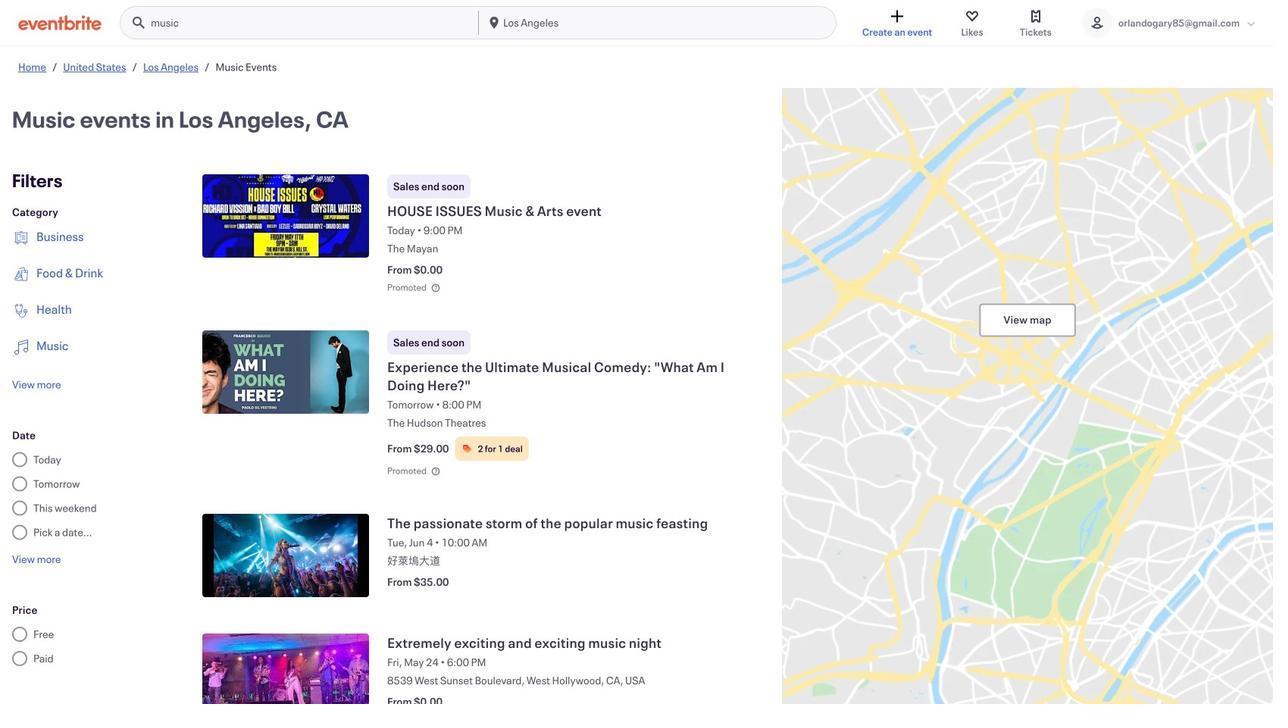 Task type: describe. For each thing, give the bounding box(es) containing it.
eventbrite image
[[18, 15, 102, 30]]

the passionate storm of the popular music feasting primary image image
[[203, 514, 369, 598]]

1 view more element from the top
[[12, 378, 61, 392]]

extremely exciting and exciting music night primary image image
[[203, 634, 369, 704]]

experience the ultimate musical comedy: "what am i doing here?" primary image image
[[203, 331, 369, 414]]

house issues music &  arts event primary image image
[[203, 174, 369, 258]]



Task type: locate. For each thing, give the bounding box(es) containing it.
main navigation element
[[120, 6, 837, 39]]

2 view more element from the top
[[12, 552, 61, 566]]

1 vertical spatial view more element
[[12, 552, 61, 566]]

0 vertical spatial view more element
[[12, 378, 61, 392]]

view more element
[[12, 378, 61, 392], [12, 552, 61, 566]]



Task type: vqa. For each thing, say whether or not it's contained in the screenshot.
Night
no



